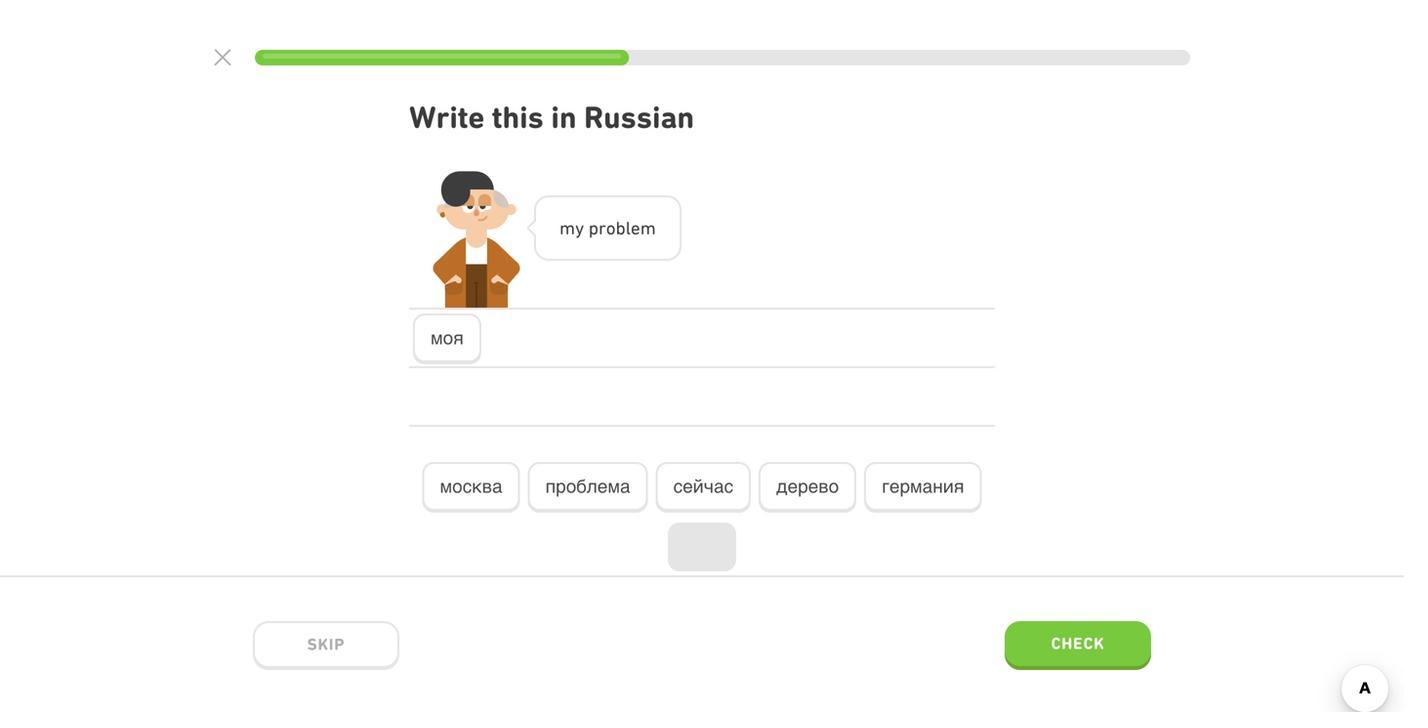 Task type: describe. For each thing, give the bounding box(es) containing it.
b
[[616, 217, 626, 238]]

2 m from the left
[[641, 217, 656, 238]]

r
[[599, 217, 606, 238]]

o
[[606, 217, 616, 238]]

m y
[[560, 217, 584, 238]]

дерево button
[[759, 462, 857, 513]]

write this in russian
[[409, 99, 695, 135]]

германия
[[882, 476, 965, 497]]

write
[[409, 99, 485, 135]]

москва
[[440, 476, 503, 497]]

this
[[492, 99, 544, 135]]

моя
[[431, 327, 464, 348]]

сейчас
[[674, 476, 734, 497]]

дерево
[[777, 476, 839, 497]]

y
[[575, 217, 584, 238]]

russian
[[584, 99, 695, 135]]



Task type: locate. For each thing, give the bounding box(es) containing it.
skip button
[[253, 621, 400, 670]]

москва button
[[423, 462, 520, 513]]

m
[[560, 217, 575, 238], [641, 217, 656, 238]]

check
[[1052, 634, 1105, 653]]

проблема
[[546, 476, 631, 497]]

0 horizontal spatial m
[[560, 217, 575, 238]]

сейчас button
[[656, 462, 751, 513]]

l
[[626, 217, 631, 238]]

skip
[[307, 635, 345, 654]]

m left p
[[560, 217, 575, 238]]

p
[[589, 217, 599, 238]]

германия button
[[865, 462, 982, 513]]

проблема button
[[528, 462, 648, 513]]

progress bar
[[255, 50, 1191, 65]]

in
[[551, 99, 577, 135]]

1 horizontal spatial m
[[641, 217, 656, 238]]

m right l
[[641, 217, 656, 238]]

e
[[631, 217, 641, 238]]

check button
[[1005, 621, 1152, 670]]

p r o b l e m
[[589, 217, 656, 238]]

1 m from the left
[[560, 217, 575, 238]]

моя button
[[413, 314, 481, 364]]



Task type: vqa. For each thing, say whether or not it's contained in the screenshot.
MARIE button
no



